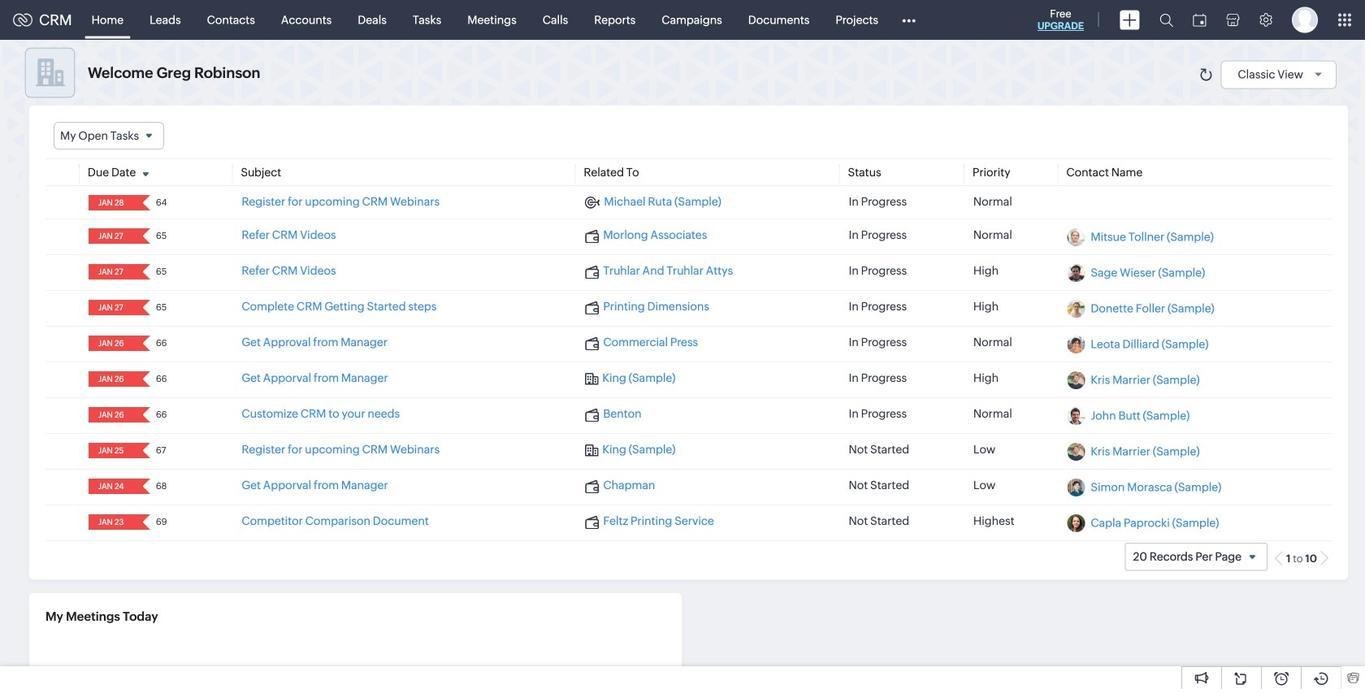 Task type: describe. For each thing, give the bounding box(es) containing it.
search element
[[1150, 0, 1183, 40]]

create menu element
[[1110, 0, 1150, 39]]

logo image
[[13, 13, 33, 26]]

Other Modules field
[[891, 7, 926, 33]]

calendar image
[[1193, 13, 1207, 26]]

profile image
[[1292, 7, 1318, 33]]

profile element
[[1282, 0, 1328, 39]]



Task type: locate. For each thing, give the bounding box(es) containing it.
None field
[[54, 122, 164, 150], [93, 195, 132, 211], [93, 229, 132, 244], [93, 264, 132, 280], [93, 300, 132, 315], [93, 336, 132, 351], [93, 372, 132, 387], [93, 407, 132, 423], [93, 443, 132, 458], [93, 479, 132, 494], [93, 515, 132, 530], [54, 122, 164, 150], [93, 195, 132, 211], [93, 229, 132, 244], [93, 264, 132, 280], [93, 300, 132, 315], [93, 336, 132, 351], [93, 372, 132, 387], [93, 407, 132, 423], [93, 443, 132, 458], [93, 479, 132, 494], [93, 515, 132, 530]]

search image
[[1160, 13, 1173, 27]]

create menu image
[[1120, 10, 1140, 30]]



Task type: vqa. For each thing, say whether or not it's contained in the screenshot.
CALENDAR image
yes



